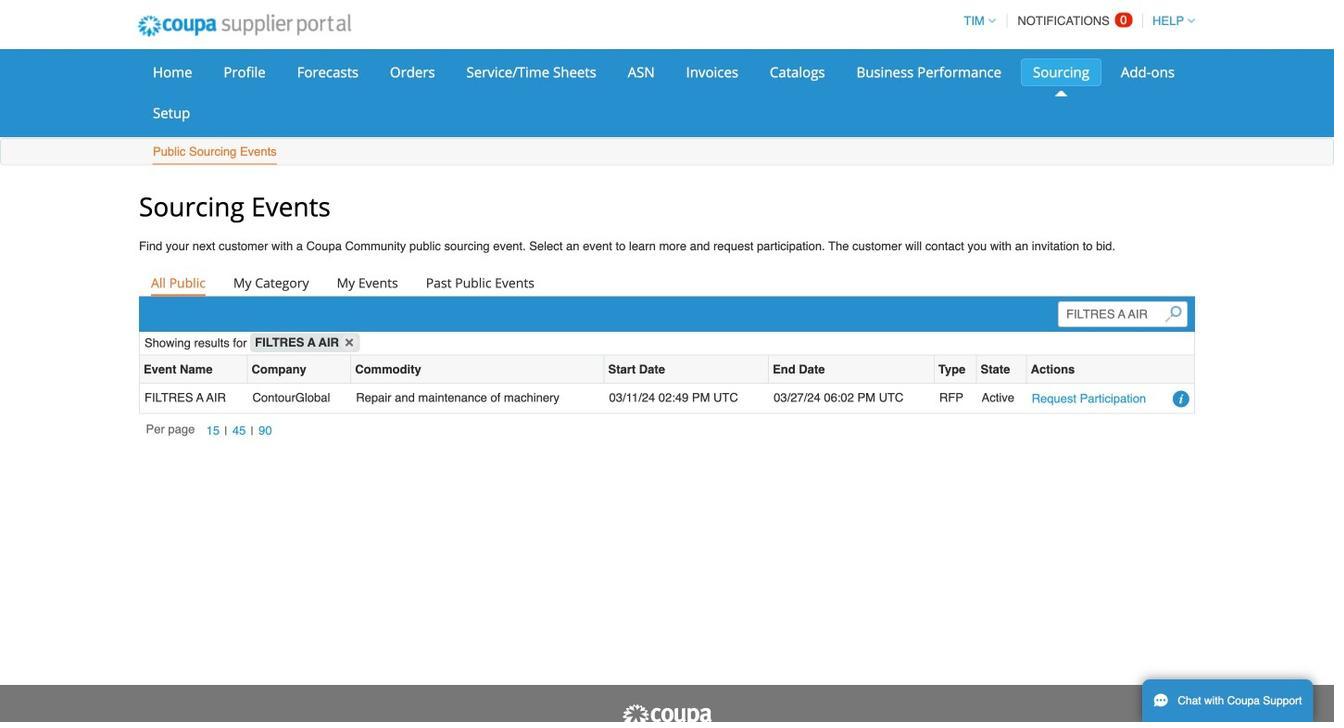 Task type: describe. For each thing, give the bounding box(es) containing it.
clear filter image
[[341, 334, 358, 351]]

search image
[[1166, 306, 1182, 322]]

Search text field
[[1059, 301, 1188, 327]]



Task type: locate. For each thing, give the bounding box(es) containing it.
navigation
[[956, 3, 1196, 39], [146, 421, 277, 441]]

0 horizontal spatial navigation
[[146, 421, 277, 441]]

0 vertical spatial coupa supplier portal image
[[125, 3, 364, 49]]

1 horizontal spatial navigation
[[956, 3, 1196, 39]]

tab list
[[139, 270, 1196, 296]]

coupa supplier portal image
[[125, 3, 364, 49], [621, 704, 714, 722]]

1 vertical spatial navigation
[[146, 421, 277, 441]]

1 horizontal spatial coupa supplier portal image
[[621, 704, 714, 722]]

0 horizontal spatial coupa supplier portal image
[[125, 3, 364, 49]]

1 vertical spatial coupa supplier portal image
[[621, 704, 714, 722]]

0 vertical spatial navigation
[[956, 3, 1196, 39]]



Task type: vqa. For each thing, say whether or not it's contained in the screenshot.
you'd
no



